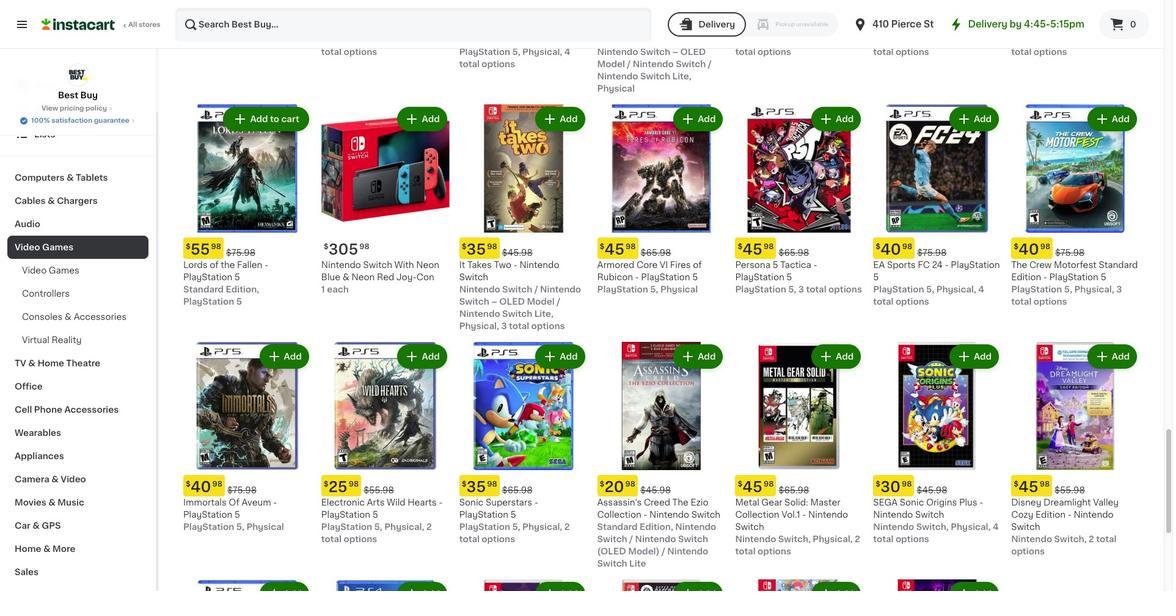 Task type: describe. For each thing, give the bounding box(es) containing it.
add for it takes two - nintendo switch nintendo switch / nintendo switch – oled model / nintendo switch lite, physical, 3 total options
[[560, 115, 578, 123]]

options inside ea sports ufc 5 - playstation 5 playstation 5, physical, 2 total options
[[896, 48, 930, 56]]

physical, inside sega sonic origins plus - nintendo switch nintendo switch, physical, 4 total options
[[952, 523, 991, 532]]

5 inside assassin's creed: mirage - playstation 5 playstation 5, physical, 3 total options
[[1063, 23, 1069, 32]]

5, inside ea sports ufc 5 - playstation 5 playstation 5, physical, 2 total options
[[927, 35, 935, 44]]

3 inside persona 5 tactica - playstation 5 playstation 5, 3 total options
[[799, 285, 805, 294]]

standard inside lords of the fallen - playstation 5 standard edition, playstation 5
[[183, 285, 224, 294]]

sonic superstars - playstation 5 playstation 5, physical, 2 total options
[[460, 499, 570, 544]]

car & gps link
[[7, 515, 149, 538]]

total inside it takes two - nintendo switch nintendo switch / nintendo switch – oled model / nintendo switch lite, physical, 3 total options
[[509, 322, 530, 331]]

fallen
[[237, 261, 263, 269]]

1 inside square enix forspoken - playstation 5 1 each
[[183, 35, 187, 44]]

oled for switch
[[500, 298, 525, 306]]

car & gps
[[15, 522, 61, 531]]

1 horizontal spatial neon
[[416, 261, 440, 269]]

computers & tablets
[[15, 174, 108, 182]]

of inside the armored core vi fires of rubicon - playstation 5 playstation 5, physical
[[694, 261, 702, 269]]

$45.98 for 35
[[502, 249, 533, 257]]

$ for lords of the fallen - playstation 5 standard edition, playstation 5
[[186, 243, 191, 251]]

lite, inside fire emblem warriors: three hopes game - nintendo switch nintendo switch – oled model / nintendo switch / nintendo switch lite, physical
[[673, 72, 692, 81]]

total inside mortal kombat 1 - playstation 5 playstation 5, physical, 3 total options
[[736, 48, 756, 56]]

video inside camera & video link
[[61, 476, 86, 484]]

add button for ea sports fc 24 - playstation 5
[[951, 108, 999, 130]]

add for the crew motorfest standard edition - playstation 5 playstation 5, physical, 3 total options
[[1113, 115, 1131, 123]]

of
[[229, 499, 240, 507]]

- inside it takes two - nintendo switch nintendo switch / nintendo switch – oled model / nintendo switch lite, physical, 3 total options
[[514, 261, 518, 269]]

edition, inside assassin's creed the ezio collection - nintendo switch standard edition, nintendo switch / nintendo switch (oled model) / nintendo switch lite
[[640, 523, 674, 532]]

games for 2nd 'video games' link from the top of the page
[[49, 267, 79, 275]]

games for first 'video games' link from the top
[[42, 243, 74, 252]]

$45.98 original price: $65.98 element for vi
[[598, 238, 726, 259]]

$75.98 for motorfest
[[1056, 249, 1085, 257]]

5, inside ea sports fc 24 - playstation 5 playstation 5, physical, 4 total options
[[927, 285, 935, 294]]

options inside persona 5 tactica - playstation 5 playstation 5, 3 total options
[[829, 285, 863, 294]]

final
[[563, 11, 583, 19]]

5 inside square enix forspoken - playstation 5 1 each
[[235, 23, 240, 32]]

options inside "avatar: frontiers of pandora - playstation 5 playstation 5, physical, 2 total options"
[[344, 48, 377, 56]]

home & more link
[[7, 538, 149, 561]]

1 vertical spatial video games
[[22, 267, 79, 275]]

$ 45 98 for disney
[[1014, 480, 1051, 494]]

options inside ea sports fc 24 - playstation 5 playstation 5, physical, 4 total options
[[896, 298, 930, 306]]

0
[[1131, 20, 1137, 29]]

4 for 30
[[994, 523, 999, 532]]

98 for metal gear solid: master collection vol.1 - nintendo switch nintendo switch, physical, 2 total options
[[764, 481, 774, 488]]

assassin's creed: mirage - playstation 5 playstation 5, physical, 3 total options
[[1012, 11, 1125, 56]]

options inside the crew motorfest standard edition - playstation 5 playstation 5, physical, 3 total options
[[1034, 298, 1068, 306]]

armored core vi fires of rubicon - playstation 5 playstation 5, physical
[[598, 261, 702, 294]]

to
[[270, 115, 279, 123]]

car
[[15, 522, 30, 531]]

$ inside '$ 305 98'
[[324, 243, 329, 251]]

audio link
[[7, 213, 149, 236]]

5, inside the square enix crisis core-final fantasy vii-reunion - playstation 5 playstation 5, physical, 4 total options
[[513, 48, 521, 56]]

add inside button
[[250, 115, 268, 123]]

appliances
[[15, 452, 64, 461]]

virtual reality link
[[7, 329, 149, 352]]

blue
[[322, 273, 341, 282]]

& for gps
[[32, 522, 40, 531]]

cozy
[[1012, 511, 1034, 519]]

square for square enix forspoken - playstation 5 1 each
[[183, 11, 214, 19]]

$ 45 98 for persona
[[738, 243, 774, 257]]

physical, inside the crew motorfest standard edition - playstation 5 playstation 5, physical, 3 total options
[[1075, 285, 1115, 294]]

armored
[[598, 261, 635, 269]]

add button for disney dreamlight valley cozy edition - nintendo switch
[[1089, 346, 1137, 368]]

$ for sega sonic origins plus - nintendo switch nintendo switch, physical, 4 total options
[[876, 481, 881, 488]]

it
[[460, 261, 466, 269]]

physical, inside assassin's creed: mirage - playstation 5 playstation 5, physical, 3 total options
[[1075, 35, 1115, 44]]

- inside "avatar: frontiers of pandora - playstation 5 playstation 5, physical, 2 total options"
[[442, 11, 446, 19]]

physical, inside electronic arts wild hearts - playstation 5 playstation 5, physical, 2 total options
[[385, 523, 425, 532]]

switch inside the disney dreamlight valley cozy edition - nintendo switch nintendo switch, 2 total options
[[1012, 523, 1041, 532]]

square for square enix crisis core-final fantasy vii-reunion - playstation 5 playstation 5, physical, 4 total options
[[460, 11, 490, 19]]

45 for metal
[[743, 480, 763, 494]]

disney dreamlight valley cozy edition - nintendo switch nintendo switch, 2 total options
[[1012, 499, 1120, 556]]

options inside mortal kombat 1 - playstation 5 playstation 5, physical, 3 total options
[[758, 48, 792, 56]]

5 inside the sonic superstars - playstation 5 playstation 5, physical, 2 total options
[[511, 511, 517, 519]]

0 horizontal spatial neon
[[352, 273, 375, 282]]

movies
[[15, 499, 46, 508]]

$ 45 98 for metal
[[738, 480, 774, 494]]

cell phone accessories link
[[7, 399, 149, 422]]

lists link
[[7, 122, 149, 147]]

$65.98 for -
[[502, 486, 533, 495]]

total inside ea sports ufc 5 - playstation 5 playstation 5, physical, 2 total options
[[874, 48, 894, 56]]

$ 25 98
[[324, 480, 359, 494]]

5, inside electronic arts wild hearts - playstation 5 playstation 5, physical, 2 total options
[[375, 523, 383, 532]]

lists
[[34, 130, 55, 139]]

origins
[[927, 499, 958, 507]]

$45.98 for 30
[[917, 486, 948, 495]]

- inside assassin's creed: mirage - playstation 5 playstation 5, physical, 3 total options
[[1121, 11, 1125, 19]]

view
[[42, 105, 58, 112]]

rubicon
[[598, 273, 633, 282]]

three
[[693, 11, 718, 19]]

98 for electronic arts wild hearts - playstation 5 playstation 5, physical, 2 total options
[[349, 481, 359, 488]]

options inside electronic arts wild hearts - playstation 5 playstation 5, physical, 2 total options
[[344, 535, 377, 544]]

movies & music
[[15, 499, 84, 508]]

tactica
[[781, 261, 812, 269]]

$40.98 original price: $75.98 element for aveum
[[183, 475, 312, 497]]

creed:
[[1059, 11, 1087, 19]]

collection for 20
[[598, 511, 642, 519]]

home inside tv & home theatre link
[[38, 360, 64, 368]]

$45.98 original price: $65.98 element for solid:
[[736, 475, 864, 497]]

warriors:
[[653, 11, 691, 19]]

total inside the crew motorfest standard edition - playstation 5 playstation 5, physical, 3 total options
[[1012, 298, 1032, 306]]

persona 5 tactica - playstation 5 playstation 5, 3 total options
[[736, 261, 863, 294]]

98 for ea sports fc 24 - playstation 5 playstation 5, physical, 4 total options
[[903, 243, 913, 251]]

physical, inside "avatar: frontiers of pandora - playstation 5 playstation 5, physical, 2 total options"
[[385, 35, 425, 44]]

$65.98 for vi
[[641, 249, 672, 257]]

total inside ea sports fc 24 - playstation 5 playstation 5, physical, 4 total options
[[874, 298, 894, 306]]

$ 35 98 for takes
[[462, 243, 498, 257]]

$75.98 for the
[[226, 249, 256, 257]]

3 inside mortal kombat 1 - playstation 5 playstation 5, physical, 3 total options
[[841, 35, 847, 44]]

vii-
[[496, 23, 510, 32]]

$47.98 original price: $65.98 element
[[598, 0, 726, 9]]

24
[[933, 261, 943, 269]]

physical, inside ea sports fc 24 - playstation 5 playstation 5, physical, 4 total options
[[937, 285, 977, 294]]

standard inside assassin's creed the ezio collection - nintendo switch standard edition, nintendo switch / nintendo switch (oled model) / nintendo switch lite
[[598, 523, 638, 532]]

enix for 5
[[216, 11, 234, 19]]

$65.98 for tactica
[[779, 249, 810, 257]]

it takes two - nintendo switch nintendo switch / nintendo switch – oled model / nintendo switch lite, physical, 3 total options
[[460, 261, 582, 331]]

$40.98 original price: $75.98 element for fc
[[874, 238, 1002, 259]]

$ 35 98 for superstars
[[462, 480, 498, 494]]

by
[[1010, 20, 1023, 29]]

305
[[329, 243, 358, 257]]

options inside it takes two - nintendo switch nintendo switch / nintendo switch – oled model / nintendo switch lite, physical, 3 total options
[[532, 322, 565, 331]]

sales
[[15, 569, 39, 577]]

$ 305 98
[[324, 243, 370, 257]]

sonic inside the sonic superstars - playstation 5 playstation 5, physical, 2 total options
[[460, 499, 484, 507]]

cables & chargers link
[[7, 190, 149, 213]]

100% satisfaction guarantee
[[31, 117, 130, 124]]

$ for sonic superstars - playstation 5 playstation 5, physical, 2 total options
[[462, 481, 467, 488]]

game
[[628, 23, 654, 32]]

delivery for delivery
[[699, 20, 736, 29]]

audio
[[15, 220, 40, 229]]

office link
[[7, 375, 149, 399]]

mirage
[[1090, 11, 1119, 19]]

reality
[[52, 336, 82, 345]]

98 for persona 5 tactica - playstation 5 playstation 5, 3 total options
[[764, 243, 774, 251]]

ea sports ufc 5 - playstation 5 playstation 5, physical, 2 total options
[[874, 11, 1002, 56]]

- inside mortal kombat 1 - playstation 5 playstation 5, physical, 3 total options
[[808, 11, 811, 19]]

theatre
[[66, 360, 100, 368]]

add for immortals of aveum - playstation 5 playstation 5, physical
[[284, 353, 302, 361]]

98 for immortals of aveum - playstation 5 playstation 5, physical
[[212, 481, 223, 488]]

physical, inside the square enix crisis core-final fantasy vii-reunion - playstation 5 playstation 5, physical, 4 total options
[[523, 48, 563, 56]]

98 for sonic superstars - playstation 5 playstation 5, physical, 2 total options
[[488, 481, 498, 488]]

model for /
[[527, 298, 555, 306]]

home & more
[[15, 545, 75, 554]]

3 inside assassin's creed: mirage - playstation 5 playstation 5, physical, 3 total options
[[1117, 35, 1123, 44]]

superstars
[[486, 499, 533, 507]]

total inside "avatar: frontiers of pandora - playstation 5 playstation 5, physical, 2 total options"
[[322, 48, 342, 56]]

two
[[494, 261, 512, 269]]

5, inside the sonic superstars - playstation 5 playstation 5, physical, 2 total options
[[513, 523, 521, 532]]

- inside electronic arts wild hearts - playstation 5 playstation 5, physical, 2 total options
[[439, 499, 443, 507]]

$75.98 for aveum
[[227, 486, 257, 495]]

best buy
[[58, 91, 98, 100]]

& for chargers
[[48, 197, 55, 205]]

sega
[[874, 499, 898, 507]]

total inside the sonic superstars - playstation 5 playstation 5, physical, 2 total options
[[460, 535, 480, 544]]

motorfest
[[1055, 261, 1097, 269]]

reunion
[[510, 23, 546, 32]]

add button for metal gear solid: master collection vol.1 - nintendo switch
[[813, 346, 860, 368]]

cables
[[15, 197, 46, 205]]

plus
[[960, 499, 978, 507]]

standard inside the crew motorfest standard edition - playstation 5 playstation 5, physical, 3 total options
[[1100, 261, 1139, 269]]

tablets
[[76, 174, 108, 182]]

options inside sega sonic origins plus - nintendo switch nintendo switch, physical, 4 total options
[[896, 535, 930, 544]]

virtual
[[22, 336, 49, 345]]

the inside assassin's creed the ezio collection - nintendo switch standard edition, nintendo switch / nintendo switch (oled model) / nintendo switch lite
[[673, 499, 689, 507]]

total inside metal gear solid: master collection vol.1 - nintendo switch nintendo switch, physical, 2 total options
[[736, 548, 756, 556]]

buy it again link
[[7, 98, 149, 122]]

cables & chargers
[[15, 197, 98, 205]]

$ 40 98 for the
[[1014, 243, 1051, 257]]

core
[[637, 261, 658, 269]]

more
[[53, 545, 75, 554]]

ea for ea sports ufc 5 - playstation 5 playstation 5, physical, 2 total options
[[874, 11, 886, 19]]

5 inside the crew motorfest standard edition - playstation 5 playstation 5, physical, 3 total options
[[1101, 273, 1107, 282]]

policy
[[86, 105, 107, 112]]

wearables link
[[7, 422, 149, 445]]

add to cart button
[[225, 108, 308, 130]]

$ for assassin's creed the ezio collection - nintendo switch standard edition, nintendo switch / nintendo switch (oled model) / nintendo switch lite
[[600, 481, 605, 488]]

assassin's creed the ezio collection - nintendo switch standard edition, nintendo switch / nintendo switch (oled model) / nintendo switch lite
[[598, 499, 721, 568]]

- inside fire emblem warriors: three hopes game - nintendo switch nintendo switch – oled model / nintendo switch / nintendo switch lite, physical
[[656, 23, 660, 32]]

5, inside "avatar: frontiers of pandora - playstation 5 playstation 5, physical, 2 total options"
[[375, 35, 383, 44]]

lite, inside it takes two - nintendo switch nintendo switch / nintendo switch – oled model / nintendo switch lite, physical, 3 total options
[[535, 310, 554, 318]]

- inside immortals of aveum - playstation 5 playstation 5, physical
[[273, 499, 277, 507]]

vi
[[660, 261, 668, 269]]

options inside the square enix crisis core-final fantasy vii-reunion - playstation 5 playstation 5, physical, 4 total options
[[482, 60, 516, 68]]

sega sonic origins plus - nintendo switch nintendo switch, physical, 4 total options
[[874, 499, 999, 544]]

pricing
[[60, 105, 84, 112]]

assassin's for assassin's creed the ezio collection - nintendo switch standard edition, nintendo switch / nintendo switch (oled model) / nintendo switch lite
[[598, 499, 642, 507]]

fantasy
[[460, 23, 494, 32]]

takes
[[468, 261, 492, 269]]

1 inside nintendo switch with neon blue & neon red joy‑con 1 each
[[322, 285, 325, 294]]

5, inside mortal kombat 1 - playstation 5 playstation 5, physical, 3 total options
[[789, 35, 797, 44]]

hopes
[[598, 23, 626, 32]]

square enix forspoken - playstation 5 1 each
[[183, 11, 287, 44]]

- inside sega sonic origins plus - nintendo switch nintendo switch, physical, 4 total options
[[980, 499, 984, 507]]

wild
[[387, 499, 406, 507]]

with
[[395, 261, 414, 269]]

add button for armored core vi fires of rubicon - playstation 5
[[675, 108, 722, 130]]

$35.98 original price: $65.98 element
[[460, 475, 588, 497]]

shop
[[34, 81, 57, 90]]

physical, inside it takes two - nintendo switch nintendo switch / nintendo switch – oled model / nintendo switch lite, physical, 3 total options
[[460, 322, 500, 331]]

$40.98 original price: $75.98 element for motorfest
[[1012, 238, 1140, 259]]

hearts
[[408, 499, 437, 507]]

lords
[[183, 261, 208, 269]]

options inside metal gear solid: master collection vol.1 - nintendo switch nintendo switch, physical, 2 total options
[[758, 548, 792, 556]]

- inside the crew motorfest standard edition - playstation 5 playstation 5, physical, 3 total options
[[1044, 273, 1048, 282]]

$ for armored core vi fires of rubicon - playstation 5 playstation 5, physical
[[600, 243, 605, 251]]

$ for electronic arts wild hearts - playstation 5 playstation 5, physical, 2 total options
[[324, 481, 329, 488]]

all stores link
[[42, 7, 161, 42]]

square enix crisis core-final fantasy vii-reunion - playstation 5 playstation 5, physical, 4 total options
[[460, 11, 583, 68]]

5, inside persona 5 tactica - playstation 5 playstation 5, 3 total options
[[789, 285, 797, 294]]

40 for immortals
[[191, 480, 211, 494]]

add for assassin's creed the ezio collection - nintendo switch standard edition, nintendo switch / nintendo switch (oled model) / nintendo switch lite
[[698, 353, 716, 361]]

& for music
[[48, 499, 56, 508]]

5 inside immortals of aveum - playstation 5 playstation 5, physical
[[235, 511, 240, 519]]

5, inside the armored core vi fires of rubicon - playstation 5 playstation 5, physical
[[651, 285, 659, 294]]

– for nintendo
[[673, 48, 679, 56]]

5, inside the crew motorfest standard edition - playstation 5 playstation 5, physical, 3 total options
[[1065, 285, 1073, 294]]

4 inside the square enix crisis core-final fantasy vii-reunion - playstation 5 playstation 5, physical, 4 total options
[[565, 48, 571, 56]]

1 inside mortal kombat 1 - playstation 5 playstation 5, physical, 3 total options
[[802, 11, 805, 19]]



Task type: locate. For each thing, give the bounding box(es) containing it.
oled
[[681, 48, 706, 56], [500, 298, 525, 306]]

sports for fc
[[888, 261, 916, 269]]

98 right 25
[[349, 481, 359, 488]]

$55.98 original price: $75.98 element up frontiers
[[322, 0, 450, 9]]

$45.98 original price: $65.98 element for tactica
[[736, 238, 864, 259]]

& inside nintendo switch with neon blue & neon red joy‑con 1 each
[[343, 273, 350, 282]]

1 vertical spatial 35
[[467, 480, 486, 494]]

edition down dreamlight
[[1036, 511, 1066, 519]]

$ for persona 5 tactica - playstation 5 playstation 5, 3 total options
[[738, 243, 743, 251]]

98 up the immortals
[[212, 481, 223, 488]]

accessories up virtual reality link at the bottom left
[[74, 313, 127, 322]]

lite
[[630, 560, 647, 568]]

- inside ea sports ufc 5 - playstation 5 playstation 5, physical, 2 total options
[[947, 11, 951, 19]]

- down crew
[[1044, 273, 1048, 282]]

switch, inside the disney dreamlight valley cozy edition - nintendo switch nintendo switch, 2 total options
[[1055, 535, 1088, 544]]

1 horizontal spatial each
[[327, 285, 349, 294]]

product group
[[183, 104, 312, 308], [322, 104, 450, 296], [460, 104, 588, 332], [598, 104, 726, 296], [736, 104, 864, 296], [874, 104, 1002, 308], [1012, 104, 1140, 308], [183, 342, 312, 534], [322, 342, 450, 546], [460, 342, 588, 546], [598, 342, 726, 570], [736, 342, 864, 558], [874, 342, 1002, 546], [1012, 342, 1140, 558], [183, 580, 312, 592], [322, 580, 450, 592], [460, 580, 588, 592], [598, 580, 726, 592], [736, 580, 864, 592], [874, 580, 1002, 592]]

$45.98
[[502, 249, 533, 257], [641, 486, 671, 495], [917, 486, 948, 495]]

- right the fallen at the top left of page
[[265, 261, 269, 269]]

each down $30.98 original price: $55.98 'element'
[[189, 35, 211, 44]]

0 horizontal spatial sonic
[[460, 499, 484, 507]]

valley
[[1094, 499, 1120, 507]]

delivery for delivery by 4:45-5:15pm
[[969, 20, 1008, 29]]

total inside electronic arts wild hearts - playstation 5 playstation 5, physical, 2 total options
[[322, 535, 342, 544]]

1 vertical spatial each
[[327, 285, 349, 294]]

neon
[[416, 261, 440, 269], [352, 273, 375, 282]]

enix inside square enix forspoken - playstation 5 1 each
[[216, 11, 234, 19]]

oled for nintendo
[[681, 48, 706, 56]]

standard up (oled
[[598, 523, 638, 532]]

1 horizontal spatial collection
[[736, 511, 780, 519]]

switch inside nintendo switch with neon blue & neon red joy‑con 1 each
[[363, 261, 393, 269]]

edition down crew
[[1012, 273, 1042, 282]]

1 sports from the top
[[888, 11, 916, 19]]

1 horizontal spatial 40
[[881, 243, 902, 257]]

- inside persona 5 tactica - playstation 5 playstation 5, 3 total options
[[814, 261, 818, 269]]

delivery button
[[668, 12, 747, 37]]

0 horizontal spatial $45.98
[[502, 249, 533, 257]]

$75.98 for fc
[[918, 249, 947, 257]]

- inside square enix forspoken - playstation 5 1 each
[[284, 11, 287, 19]]

video for first 'video games' link from the top
[[15, 243, 40, 252]]

98 inside "$35.98 original price: $45.98" element
[[488, 243, 498, 251]]

0 horizontal spatial enix
[[216, 11, 234, 19]]

- inside the square enix crisis core-final fantasy vii-reunion - playstation 5 playstation 5, physical, 4 total options
[[548, 23, 552, 32]]

physical, inside metal gear solid: master collection vol.1 - nintendo switch nintendo switch, physical, 2 total options
[[813, 535, 853, 544]]

ea sports fc 24 - playstation 5 playstation 5, physical, 4 total options
[[874, 261, 1001, 306]]

gps
[[42, 522, 61, 531]]

core-
[[539, 11, 563, 19]]

98 for assassin's creed the ezio collection - nintendo switch standard edition, nintendo switch / nintendo switch (oled model) / nintendo switch lite
[[626, 481, 636, 488]]

35 up takes
[[467, 243, 486, 257]]

& right car at the bottom of the page
[[32, 522, 40, 531]]

2 horizontal spatial 1
[[802, 11, 805, 19]]

add for disney dreamlight valley cozy edition - nintendo switch nintendo switch, 2 total options
[[1113, 353, 1131, 361]]

the inside the crew motorfest standard edition - playstation 5 playstation 5, physical, 3 total options
[[1012, 261, 1028, 269]]

& for home
[[28, 360, 35, 368]]

2 inside "avatar: frontiers of pandora - playstation 5 playstation 5, physical, 2 total options"
[[427, 35, 432, 44]]

2 inside ea sports ufc 5 - playstation 5 playstation 5, physical, 2 total options
[[979, 35, 985, 44]]

1 horizontal spatial sonic
[[900, 499, 925, 507]]

0 vertical spatial edition,
[[226, 285, 259, 294]]

$65.98 up solid:
[[779, 486, 810, 495]]

model inside it takes two - nintendo switch nintendo switch / nintendo switch – oled model / nintendo switch lite, physical, 3 total options
[[527, 298, 555, 306]]

2 $55.98 from the left
[[1055, 486, 1086, 495]]

0 horizontal spatial $ 40 98
[[186, 480, 223, 494]]

98 inside $ 25 98
[[349, 481, 359, 488]]

0 horizontal spatial square
[[183, 11, 214, 19]]

product group containing 55
[[183, 104, 312, 308]]

1 horizontal spatial the
[[1012, 261, 1028, 269]]

chargers
[[57, 197, 98, 205]]

& right camera
[[52, 476, 59, 484]]

computers
[[15, 174, 65, 182]]

5, down core
[[651, 285, 659, 294]]

model)
[[629, 548, 660, 556]]

45 up metal
[[743, 480, 763, 494]]

view pricing policy link
[[42, 104, 114, 114]]

– inside fire emblem warriors: three hopes game - nintendo switch nintendo switch – oled model / nintendo switch / nintendo switch lite, physical
[[673, 48, 679, 56]]

40 up the immortals
[[191, 480, 211, 494]]

1 vertical spatial video
[[22, 267, 47, 275]]

1 enix from the left
[[216, 11, 234, 19]]

1 horizontal spatial 1
[[322, 285, 325, 294]]

satisfaction
[[51, 117, 92, 124]]

add button for immortals of aveum - playstation 5
[[261, 346, 308, 368]]

best buy link
[[58, 64, 98, 102]]

- right 24
[[946, 261, 949, 269]]

$55.98 original price: $75.98 element
[[322, 0, 450, 9], [183, 238, 312, 259]]

0 horizontal spatial oled
[[500, 298, 525, 306]]

virtual reality
[[22, 336, 82, 345]]

games up controllers link on the left
[[49, 267, 79, 275]]

video up music
[[61, 476, 86, 484]]

2 horizontal spatial $40.98 original price: $75.98 element
[[1012, 238, 1140, 259]]

accessories for consoles & accessories
[[74, 313, 127, 322]]

4 inside ea sports fc 24 - playstation 5 playstation 5, physical, 4 total options
[[979, 285, 985, 294]]

2 enix from the left
[[492, 11, 510, 19]]

35 for takes
[[467, 243, 486, 257]]

& right cables
[[48, 197, 55, 205]]

1 horizontal spatial $40.98 original price: $75.98 element
[[874, 238, 1002, 259]]

2 vertical spatial standard
[[598, 523, 638, 532]]

camera
[[15, 476, 49, 484]]

2 horizontal spatial 4
[[994, 523, 999, 532]]

$45.98 original price: $65.98 element up the vi at the right top
[[598, 238, 726, 259]]

model for switch
[[598, 60, 625, 68]]

0 horizontal spatial delivery
[[699, 20, 736, 29]]

model down "$35.98 original price: $45.98" element
[[527, 298, 555, 306]]

2 square from the left
[[460, 11, 490, 19]]

0 vertical spatial assassin's
[[1012, 11, 1057, 19]]

0 vertical spatial standard
[[1100, 261, 1139, 269]]

& up reality
[[65, 313, 72, 322]]

switch inside sega sonic origins plus - nintendo switch nintendo switch, physical, 4 total options
[[916, 511, 945, 519]]

add button for electronic arts wild hearts - playstation 5
[[399, 346, 446, 368]]

1 vertical spatial oled
[[500, 298, 525, 306]]

sonic inside sega sonic origins plus - nintendo switch nintendo switch, physical, 4 total options
[[900, 499, 925, 507]]

$65.98
[[641, 249, 672, 257], [779, 249, 810, 257], [502, 486, 533, 495], [779, 486, 810, 495]]

35 for superstars
[[467, 480, 486, 494]]

2 horizontal spatial switch,
[[1055, 535, 1088, 544]]

0 horizontal spatial 1
[[183, 35, 187, 44]]

0 vertical spatial –
[[673, 48, 679, 56]]

5, down 'fc'
[[927, 285, 935, 294]]

0 vertical spatial 35
[[467, 243, 486, 257]]

$55.98 original price: $75.98 element for the
[[183, 238, 312, 259]]

0 horizontal spatial lite,
[[535, 310, 554, 318]]

45 up armored
[[605, 243, 625, 257]]

98 inside '$ 305 98'
[[360, 243, 370, 251]]

1 horizontal spatial square
[[460, 11, 490, 19]]

5, down st
[[927, 35, 935, 44]]

1 sonic from the left
[[460, 499, 484, 507]]

$45.98 for 20
[[641, 486, 671, 495]]

collection
[[598, 511, 642, 519], [736, 511, 780, 519]]

2 sports from the top
[[888, 261, 916, 269]]

sports inside ea sports fc 24 - playstation 5 playstation 5, physical, 4 total options
[[888, 261, 916, 269]]

buy up policy on the top
[[80, 91, 98, 100]]

45 for armored
[[605, 243, 625, 257]]

- inside assassin's creed the ezio collection - nintendo switch standard edition, nintendo switch / nintendo switch (oled model) / nintendo switch lite
[[644, 511, 648, 519]]

1 horizontal spatial assassin's
[[1012, 11, 1057, 19]]

add for persona 5 tactica - playstation 5 playstation 5, 3 total options
[[836, 115, 854, 123]]

1 $ 35 98 from the top
[[462, 243, 498, 257]]

98 inside $35.98 original price: $65.98 element
[[488, 481, 498, 488]]

collection for 45
[[736, 511, 780, 519]]

0 horizontal spatial model
[[527, 298, 555, 306]]

5, down reunion
[[513, 48, 521, 56]]

2 horizontal spatial $45.98
[[917, 486, 948, 495]]

45 for disney
[[1019, 480, 1039, 494]]

add button for assassin's creed the ezio collection - nintendo switch
[[675, 346, 722, 368]]

total inside the square enix crisis core-final fantasy vii-reunion - playstation 5 playstation 5, physical, 4 total options
[[460, 60, 480, 68]]

1 horizontal spatial $55.98 original price: $75.98 element
[[322, 0, 450, 9]]

0 vertical spatial video
[[15, 243, 40, 252]]

$40.98 original price: $75.98 element up 24
[[874, 238, 1002, 259]]

2 ea from the top
[[874, 261, 886, 269]]

$75.98
[[226, 249, 256, 257], [918, 249, 947, 257], [1056, 249, 1085, 257], [227, 486, 257, 495]]

product group containing 30
[[874, 342, 1002, 546]]

$ 30 98
[[876, 480, 913, 494]]

98 inside $ 55 98
[[211, 243, 221, 251]]

1 $55.98 from the left
[[364, 486, 394, 495]]

1 vertical spatial assassin's
[[598, 499, 642, 507]]

2 inside metal gear solid: master collection vol.1 - nintendo switch nintendo switch, physical, 2 total options
[[855, 535, 861, 544]]

-
[[284, 11, 287, 19], [442, 11, 446, 19], [808, 11, 811, 19], [947, 11, 951, 19], [1121, 11, 1125, 19], [548, 23, 552, 32], [656, 23, 660, 32], [265, 261, 269, 269], [514, 261, 518, 269], [814, 261, 818, 269], [946, 261, 949, 269], [636, 273, 639, 282], [1044, 273, 1048, 282], [273, 499, 277, 507], [439, 499, 443, 507], [535, 499, 539, 507], [980, 499, 984, 507], [644, 511, 648, 519], [803, 511, 807, 519], [1069, 511, 1072, 519]]

total inside persona 5 tactica - playstation 5 playstation 5, 3 total options
[[807, 285, 827, 294]]

office
[[15, 383, 43, 391]]

enix for fantasy
[[492, 11, 510, 19]]

immortals
[[183, 499, 227, 507]]

- inside lords of the fallen - playstation 5 standard edition, playstation 5
[[265, 261, 269, 269]]

0 vertical spatial each
[[189, 35, 211, 44]]

lords of the fallen - playstation 5 standard edition, playstation 5
[[183, 261, 269, 306]]

4:45-
[[1025, 20, 1051, 29]]

0 vertical spatial model
[[598, 60, 625, 68]]

0 vertical spatial 1
[[802, 11, 805, 19]]

$ inside "$ 20 98"
[[600, 481, 605, 488]]

music
[[58, 499, 84, 508]]

- right the aveum
[[273, 499, 277, 507]]

options inside the disney dreamlight valley cozy edition - nintendo switch nintendo switch, 2 total options
[[1012, 548, 1046, 556]]

2 vertical spatial 4
[[994, 523, 999, 532]]

accessories for cell phone accessories
[[64, 406, 119, 415]]

0 horizontal spatial assassin's
[[598, 499, 642, 507]]

$35.98 original price: $45.98 element
[[460, 238, 588, 259]]

0 vertical spatial home
[[38, 360, 64, 368]]

$ 40 98 for immortals
[[186, 480, 223, 494]]

electronic
[[322, 499, 365, 507]]

assassin's inside assassin's creed: mirage - playstation 5 playstation 5, physical, 3 total options
[[1012, 11, 1057, 19]]

joy‑con
[[397, 273, 435, 282]]

98 for armored core vi fires of rubicon - playstation 5 playstation 5, physical
[[626, 243, 636, 251]]

options inside the sonic superstars - playstation 5 playstation 5, physical, 2 total options
[[482, 535, 516, 544]]

edition for 45
[[1036, 511, 1066, 519]]

1 vertical spatial –
[[492, 298, 498, 306]]

$ 35 98 inside "$35.98 original price: $45.98" element
[[462, 243, 498, 257]]

4 inside sega sonic origins plus - nintendo switch nintendo switch, physical, 4 total options
[[994, 523, 999, 532]]

sports up the 410 pierce st
[[888, 11, 916, 19]]

0 horizontal spatial buy
[[34, 106, 52, 114]]

- right the ufc
[[947, 11, 951, 19]]

best buy logo image
[[66, 64, 90, 87]]

1 vertical spatial the
[[673, 499, 689, 507]]

1 vertical spatial neon
[[352, 273, 375, 282]]

add for sega sonic origins plus - nintendo switch nintendo switch, physical, 4 total options
[[975, 353, 992, 361]]

2 horizontal spatial $ 40 98
[[1014, 243, 1051, 257]]

$45.98 original price: $65.98 element up tactica
[[736, 238, 864, 259]]

$30.98 original price: $45.98 element
[[874, 475, 1002, 497]]

$ for ea sports fc 24 - playstation 5 playstation 5, physical, 4 total options
[[876, 243, 881, 251]]

video games up controllers
[[22, 267, 79, 275]]

metal gear solid: master collection vol.1 - nintendo switch nintendo switch, physical, 2 total options
[[736, 499, 861, 556]]

1 horizontal spatial of
[[394, 11, 402, 19]]

wearables
[[15, 429, 61, 438]]

5, inside assassin's creed: mirage - playstation 5 playstation 5, physical, 3 total options
[[1065, 35, 1073, 44]]

enix up the vii- on the left
[[492, 11, 510, 19]]

movies & music link
[[7, 492, 149, 515]]

45
[[605, 243, 625, 257], [743, 243, 763, 257], [743, 480, 763, 494], [1019, 480, 1039, 494]]

total inside sega sonic origins plus - nintendo switch nintendo switch, physical, 4 total options
[[874, 535, 894, 544]]

1 vertical spatial accessories
[[64, 406, 119, 415]]

2 collection from the left
[[736, 511, 780, 519]]

- inside the disney dreamlight valley cozy edition - nintendo switch nintendo switch, 2 total options
[[1069, 511, 1072, 519]]

1 horizontal spatial standard
[[598, 523, 638, 532]]

camera & video
[[15, 476, 86, 484]]

2 for ea sports ufc 5 - playstation 5 playstation 5, physical, 2 total options
[[979, 35, 985, 44]]

$40.98 original price: $75.98 element
[[874, 238, 1002, 259], [1012, 238, 1140, 259], [183, 475, 312, 497]]

$ 45 98 up metal
[[738, 480, 774, 494]]

again
[[62, 106, 86, 114]]

fire emblem warriors: three hopes game - nintendo switch nintendo switch – oled model / nintendo switch / nintendo switch lite, physical
[[598, 11, 718, 93]]

$ 35 98 inside $35.98 original price: $65.98 element
[[462, 480, 498, 494]]

40 up ea sports fc 24 - playstation 5 playstation 5, physical, 4 total options
[[881, 243, 902, 257]]

410 pierce st
[[873, 20, 935, 29]]

$55.98 original price: $75.98 element containing 55
[[183, 238, 312, 259]]

1 vertical spatial edition
[[1036, 511, 1066, 519]]

nintendo switch with neon blue & neon red joy‑con 1 each
[[322, 261, 440, 294]]

& left the more
[[43, 545, 51, 554]]

sports inside ea sports ufc 5 - playstation 5 playstation 5, physical, 2 total options
[[888, 11, 916, 19]]

1 horizontal spatial $55.98
[[1055, 486, 1086, 495]]

buy up 100%
[[34, 106, 52, 114]]

add for electronic arts wild hearts - playstation 5 playstation 5, physical, 2 total options
[[422, 353, 440, 361]]

2 for avatar: frontiers of pandora - playstation 5 playstation 5, physical, 2 total options
[[427, 35, 432, 44]]

1 vertical spatial model
[[527, 298, 555, 306]]

0 horizontal spatial the
[[673, 499, 689, 507]]

0 vertical spatial buy
[[80, 91, 98, 100]]

crew
[[1030, 261, 1053, 269]]

2 video games link from the top
[[7, 259, 149, 282]]

& for video
[[52, 476, 59, 484]]

square inside square enix forspoken - playstation 5 1 each
[[183, 11, 214, 19]]

$25.98 original price: $55.98 element
[[322, 475, 450, 497]]

0 horizontal spatial 40
[[191, 480, 211, 494]]

& for accessories
[[65, 313, 72, 322]]

switch, inside metal gear solid: master collection vol.1 - nintendo switch nintendo switch, physical, 2 total options
[[779, 535, 811, 544]]

$ 40 98
[[876, 243, 913, 257], [1014, 243, 1051, 257], [186, 480, 223, 494]]

of right fires
[[694, 261, 702, 269]]

1 vertical spatial games
[[49, 267, 79, 275]]

- right "mirage"
[[1121, 11, 1125, 19]]

edition, inside lords of the fallen - playstation 5 standard edition, playstation 5
[[226, 285, 259, 294]]

98 up "superstars"
[[488, 481, 498, 488]]

sonic left "superstars"
[[460, 499, 484, 507]]

45 for persona
[[743, 243, 763, 257]]

3 inside the crew motorfest standard edition - playstation 5 playstation 5, physical, 3 total options
[[1117, 285, 1123, 294]]

- inside metal gear solid: master collection vol.1 - nintendo switch nintendo switch, physical, 2 total options
[[803, 511, 807, 519]]

accessories
[[74, 313, 127, 322], [64, 406, 119, 415]]

enix down $30.98 original price: $55.98 'element'
[[216, 11, 234, 19]]

45 up disney
[[1019, 480, 1039, 494]]

5 inside the armored core vi fires of rubicon - playstation 5 playstation 5, physical
[[693, 273, 699, 282]]

- right pandora
[[442, 11, 446, 19]]

$45.98 original price: $65.98 element
[[598, 238, 726, 259], [736, 238, 864, 259], [736, 475, 864, 497]]

cell phone accessories
[[15, 406, 119, 415]]

1 horizontal spatial $ 40 98
[[876, 243, 913, 257]]

$ 40 98 for ea
[[876, 243, 913, 257]]

2 35 from the top
[[467, 480, 486, 494]]

product group containing 25
[[322, 342, 450, 546]]

5 inside mortal kombat 1 - playstation 5 playstation 5, physical, 3 total options
[[736, 23, 741, 32]]

98 for it takes two - nintendo switch nintendo switch / nintendo switch – oled model / nintendo switch lite, physical, 3 total options
[[488, 243, 498, 251]]

20
[[605, 480, 625, 494]]

1 horizontal spatial lite,
[[673, 72, 692, 81]]

- down dreamlight
[[1069, 511, 1072, 519]]

- right kombat
[[808, 11, 811, 19]]

0 horizontal spatial 4
[[565, 48, 571, 56]]

2 inside the disney dreamlight valley cozy edition - nintendo switch nintendo switch, 2 total options
[[1090, 535, 1095, 544]]

home up sales
[[15, 545, 41, 554]]

home down virtual reality
[[38, 360, 64, 368]]

physical inside immortals of aveum - playstation 5 playstation 5, physical
[[247, 523, 284, 532]]

410
[[873, 20, 890, 29]]

0 horizontal spatial –
[[492, 298, 498, 306]]

1 horizontal spatial oled
[[681, 48, 706, 56]]

& for tablets
[[67, 174, 74, 182]]

1 vertical spatial buy
[[34, 106, 52, 114]]

$ 55 98
[[186, 243, 221, 257]]

switch, inside sega sonic origins plus - nintendo switch nintendo switch, physical, 4 total options
[[917, 523, 949, 532]]

$55.98
[[364, 486, 394, 495], [1055, 486, 1086, 495]]

persona
[[736, 261, 771, 269]]

35 up "superstars"
[[467, 480, 486, 494]]

2 for electronic arts wild hearts - playstation 5 playstation 5, physical, 2 total options
[[427, 523, 432, 532]]

– down warriors:
[[673, 48, 679, 56]]

0 horizontal spatial collection
[[598, 511, 642, 519]]

delivery left by
[[969, 20, 1008, 29]]

total inside assassin's creed: mirage - playstation 5 playstation 5, physical, 3 total options
[[1012, 48, 1032, 56]]

1 horizontal spatial $45.98
[[641, 486, 671, 495]]

98 right 55
[[211, 243, 221, 251]]

playstation inside square enix forspoken - playstation 5 1 each
[[183, 23, 233, 32]]

0 horizontal spatial standard
[[183, 285, 224, 294]]

product group containing 20
[[598, 342, 726, 570]]

$ for it takes two - nintendo switch nintendo switch / nintendo switch – oled model / nintendo switch lite, physical, 3 total options
[[462, 243, 467, 251]]

$ 35 98 up "superstars"
[[462, 480, 498, 494]]

1 square from the left
[[183, 11, 214, 19]]

oled down delivery button
[[681, 48, 706, 56]]

sports for ufc
[[888, 11, 916, 19]]

2 vertical spatial 1
[[322, 285, 325, 294]]

0 vertical spatial ea
[[874, 11, 886, 19]]

sales link
[[7, 561, 149, 585]]

square
[[183, 11, 214, 19], [460, 11, 490, 19]]

Search field
[[176, 9, 651, 40]]

$45.98 up creed
[[641, 486, 671, 495]]

2 horizontal spatial physical
[[661, 285, 698, 294]]

home inside home & more link
[[15, 545, 41, 554]]

2 vertical spatial physical
[[247, 523, 284, 532]]

physical
[[598, 84, 635, 93], [661, 285, 698, 294], [247, 523, 284, 532]]

1 horizontal spatial enix
[[492, 11, 510, 19]]

edition inside the disney dreamlight valley cozy edition - nintendo switch nintendo switch, 2 total options
[[1036, 511, 1066, 519]]

of inside lords of the fallen - playstation 5 standard edition, playstation 5
[[210, 261, 219, 269]]

options
[[344, 48, 377, 56], [758, 48, 792, 56], [896, 48, 930, 56], [1034, 48, 1068, 56], [482, 60, 516, 68], [829, 285, 863, 294], [896, 298, 930, 306], [1034, 298, 1068, 306], [532, 322, 565, 331], [344, 535, 377, 544], [482, 535, 516, 544], [896, 535, 930, 544], [758, 548, 792, 556], [1012, 548, 1046, 556]]

None search field
[[175, 7, 652, 42]]

$55.98 for 45
[[1055, 486, 1086, 495]]

video down audio
[[15, 243, 40, 252]]

standard right motorfest
[[1100, 261, 1139, 269]]

solid:
[[785, 499, 809, 507]]

- right the forspoken
[[284, 11, 287, 19]]

each inside nintendo switch with neon blue & neon red joy‑con 1 each
[[327, 285, 349, 294]]

100% satisfaction guarantee button
[[19, 114, 137, 126]]

edition, down creed
[[640, 523, 674, 532]]

1 horizontal spatial physical
[[598, 84, 635, 93]]

oled inside fire emblem warriors: three hopes game - nintendo switch nintendo switch – oled model / nintendo switch / nintendo switch lite, physical
[[681, 48, 706, 56]]

0 vertical spatial 4
[[565, 48, 571, 56]]

0 horizontal spatial switch,
[[779, 535, 811, 544]]

ufc
[[919, 11, 937, 19]]

metal
[[736, 499, 760, 507]]

- right tactica
[[814, 261, 818, 269]]

2 sonic from the left
[[900, 499, 925, 507]]

pandora
[[405, 11, 440, 19]]

tv & home theatre link
[[7, 352, 149, 375]]

$40.98 original price: $75.98 element up the aveum
[[183, 475, 312, 497]]

2 inside the sonic superstars - playstation 5 playstation 5, physical, 2 total options
[[565, 523, 570, 532]]

$ for the crew motorfest standard edition - playstation 5 playstation 5, physical, 3 total options
[[1014, 243, 1019, 251]]

switch
[[598, 35, 627, 44], [641, 48, 671, 56], [676, 60, 706, 68], [641, 72, 671, 81], [363, 261, 393, 269], [460, 273, 489, 282], [503, 285, 533, 294], [460, 298, 490, 306], [503, 310, 533, 318], [692, 511, 721, 519], [916, 511, 945, 519], [736, 523, 765, 532], [1012, 523, 1041, 532], [598, 535, 628, 544], [679, 535, 709, 544], [598, 560, 628, 568]]

cell
[[15, 406, 32, 415]]

1 horizontal spatial model
[[598, 60, 625, 68]]

– inside it takes two - nintendo switch nintendo switch / nintendo switch – oled model / nintendo switch lite, physical, 3 total options
[[492, 298, 498, 306]]

tv
[[15, 360, 26, 368]]

98 for disney dreamlight valley cozy edition - nintendo switch nintendo switch, 2 total options
[[1041, 481, 1051, 488]]

physical inside the armored core vi fires of rubicon - playstation 5 playstation 5, physical
[[661, 285, 698, 294]]

add for nintendo switch with neon blue & neon red joy‑con 1 each
[[422, 115, 440, 123]]

- inside the sonic superstars - playstation 5 playstation 5, physical, 2 total options
[[535, 499, 539, 507]]

- inside the armored core vi fires of rubicon - playstation 5 playstation 5, physical
[[636, 273, 639, 282]]

1 collection from the left
[[598, 511, 642, 519]]

delivery
[[969, 20, 1008, 29], [699, 20, 736, 29]]

sports
[[888, 11, 916, 19], [888, 261, 916, 269]]

40 for the
[[1019, 243, 1040, 257]]

0 horizontal spatial $55.98 original price: $75.98 element
[[183, 238, 312, 259]]

collection inside metal gear solid: master collection vol.1 - nintendo switch nintendo switch, physical, 2 total options
[[736, 511, 780, 519]]

video games link up controllers
[[7, 259, 149, 282]]

2 horizontal spatial 40
[[1019, 243, 1040, 257]]

add button for persona 5 tactica - playstation 5
[[813, 108, 860, 130]]

instacart logo image
[[42, 17, 115, 32]]

consoles
[[22, 313, 63, 322]]

$55.98 original price: $75.98 element for of
[[322, 0, 450, 9]]

switch, down dreamlight
[[1055, 535, 1088, 544]]

- down core
[[636, 273, 639, 282]]

$35.98 original price: $55.98 element
[[460, 0, 588, 9]]

$55.98 for 25
[[364, 486, 394, 495]]

0 vertical spatial video games
[[15, 243, 74, 252]]

crisis
[[512, 11, 536, 19]]

oled down two
[[500, 298, 525, 306]]

video for 2nd 'video games' link from the top of the page
[[22, 267, 47, 275]]

5, down kombat
[[789, 35, 797, 44]]

1 35 from the top
[[467, 243, 486, 257]]

40 for ea
[[881, 243, 902, 257]]

creed
[[644, 499, 671, 507]]

the left crew
[[1012, 261, 1028, 269]]

collection down metal
[[736, 511, 780, 519]]

- inside ea sports fc 24 - playstation 5 playstation 5, physical, 4 total options
[[946, 261, 949, 269]]

35
[[467, 243, 486, 257], [467, 480, 486, 494]]

$30.98 original price: $55.98 element
[[183, 0, 312, 9]]

add button
[[399, 108, 446, 130], [537, 108, 584, 130], [675, 108, 722, 130], [813, 108, 860, 130], [951, 108, 999, 130], [1089, 108, 1137, 130], [261, 346, 308, 368], [399, 346, 446, 368], [537, 346, 584, 368], [675, 346, 722, 368], [813, 346, 860, 368], [951, 346, 999, 368], [1089, 346, 1137, 368]]

98 right 305
[[360, 243, 370, 251]]

assassin's for assassin's creed: mirage - playstation 5 playstation 5, physical, 3 total options
[[1012, 11, 1057, 19]]

1 vertical spatial lite,
[[535, 310, 554, 318]]

standard down lords on the top of page
[[183, 285, 224, 294]]

0 horizontal spatial $55.98
[[364, 486, 394, 495]]

1 horizontal spatial edition,
[[640, 523, 674, 532]]

2 horizontal spatial standard
[[1100, 261, 1139, 269]]

98 for lords of the fallen - playstation 5 standard edition, playstation 5
[[211, 243, 221, 251]]

$ for disney dreamlight valley cozy edition - nintendo switch nintendo switch, 2 total options
[[1014, 481, 1019, 488]]

98 up disney
[[1041, 481, 1051, 488]]

5, inside immortals of aveum - playstation 5 playstation 5, physical
[[236, 523, 245, 532]]

$65.98 up tactica
[[779, 249, 810, 257]]

$45.98 original price: $65.98 element up solid:
[[736, 475, 864, 497]]

1 video games link from the top
[[7, 236, 149, 259]]

add button for nintendo switch with neon blue & neon red joy‑con
[[399, 108, 446, 130]]

accessories down office link on the left
[[64, 406, 119, 415]]

3 inside it takes two - nintendo switch nintendo switch / nintendo switch – oled model / nintendo switch lite, physical, 3 total options
[[502, 322, 507, 331]]

$ for metal gear solid: master collection vol.1 - nintendo switch nintendo switch, physical, 2 total options
[[738, 481, 743, 488]]

$ for immortals of aveum - playstation 5 playstation 5, physical
[[186, 481, 191, 488]]

st
[[924, 20, 935, 29]]

product group containing 305
[[322, 104, 450, 296]]

- right hearts
[[439, 499, 443, 507]]

add button for it takes two - nintendo switch
[[537, 108, 584, 130]]

2 $ 35 98 from the top
[[462, 480, 498, 494]]

add for ea sports fc 24 - playstation 5 playstation 5, physical, 4 total options
[[975, 115, 992, 123]]

it
[[54, 106, 60, 114]]

edition, down the fallen at the top left of page
[[226, 285, 259, 294]]

98 up ea sports fc 24 - playstation 5 playstation 5, physical, 4 total options
[[903, 243, 913, 251]]

the
[[221, 261, 235, 269]]

add button for sonic superstars - playstation 5
[[537, 346, 584, 368]]

each inside square enix forspoken - playstation 5 1 each
[[189, 35, 211, 44]]

$20.98 original price: $45.98 element
[[598, 475, 726, 497]]

video games down audio
[[15, 243, 74, 252]]

of left pandora
[[394, 11, 402, 19]]

switch, down origins
[[917, 523, 949, 532]]

total inside the disney dreamlight valley cozy edition - nintendo switch nintendo switch, 2 total options
[[1097, 535, 1117, 544]]

1 vertical spatial $ 35 98
[[462, 480, 498, 494]]

1 ea from the top
[[874, 11, 886, 19]]

& left the tablets
[[67, 174, 74, 182]]

physical, inside ea sports ufc 5 - playstation 5 playstation 5, physical, 2 total options
[[937, 35, 977, 44]]

98 up two
[[488, 243, 498, 251]]

40
[[881, 243, 902, 257], [1019, 243, 1040, 257], [191, 480, 211, 494]]

0 vertical spatial neon
[[416, 261, 440, 269]]

appliances link
[[7, 445, 149, 468]]

$75.98 up 24
[[918, 249, 947, 257]]

add for armored core vi fires of rubicon - playstation 5 playstation 5, physical
[[698, 115, 716, 123]]

2 vertical spatial video
[[61, 476, 86, 484]]

1 horizontal spatial buy
[[80, 91, 98, 100]]

1 horizontal spatial switch,
[[917, 523, 949, 532]]

computers & tablets link
[[7, 166, 149, 190]]

5, down frontiers
[[375, 35, 383, 44]]

0 vertical spatial $55.98 original price: $75.98 element
[[322, 0, 450, 9]]

- down creed
[[644, 511, 648, 519]]

physical, inside mortal kombat 1 - playstation 5 playstation 5, physical, 3 total options
[[799, 35, 839, 44]]

0 vertical spatial edition
[[1012, 273, 1042, 282]]

dreamlight
[[1044, 499, 1092, 507]]

98 inside "$ 20 98"
[[626, 481, 636, 488]]

– for switch
[[492, 298, 498, 306]]

all stores
[[128, 21, 161, 28]]

0 button
[[1100, 10, 1150, 39]]

video games link down cables & chargers link
[[7, 236, 149, 259]]

–
[[673, 48, 679, 56], [492, 298, 498, 306]]

assassin's
[[1012, 11, 1057, 19], [598, 499, 642, 507]]

0 horizontal spatial of
[[210, 261, 219, 269]]

collection down "$ 20 98" at the right of the page
[[598, 511, 642, 519]]

0 vertical spatial the
[[1012, 261, 1028, 269]]

games down audio link
[[42, 243, 74, 252]]

45 up the 'persona'
[[743, 243, 763, 257]]

0 vertical spatial oled
[[681, 48, 706, 56]]

$ 45 98 up the 'persona'
[[738, 243, 774, 257]]

add for sonic superstars - playstation 5 playstation 5, physical, 2 total options
[[560, 353, 578, 361]]

98 inside $ 30 98
[[902, 481, 913, 488]]

ea for ea sports fc 24 - playstation 5 playstation 5, physical, 4 total options
[[874, 261, 886, 269]]

1 vertical spatial ea
[[874, 261, 886, 269]]

0 horizontal spatial physical
[[247, 523, 284, 532]]

$ 35 98 up takes
[[462, 243, 498, 257]]

$ 45 98 for armored
[[600, 243, 636, 257]]

98 right 30
[[902, 481, 913, 488]]

options inside assassin's creed: mirage - playstation 5 playstation 5, physical, 3 total options
[[1034, 48, 1068, 56]]

$ 45 98 up disney
[[1014, 480, 1051, 494]]

1 vertical spatial $55.98 original price: $75.98 element
[[183, 238, 312, 259]]

service type group
[[668, 12, 839, 37]]

5, down arts
[[375, 523, 383, 532]]

1 vertical spatial 1
[[183, 35, 187, 44]]

98 right "20"
[[626, 481, 636, 488]]

$45.98 original price: $55.98 element
[[1012, 475, 1140, 497]]

$75.98 up the fallen at the top left of page
[[226, 249, 256, 257]]

- right two
[[514, 261, 518, 269]]

0 horizontal spatial edition,
[[226, 285, 259, 294]]



Task type: vqa. For each thing, say whether or not it's contained in the screenshot.
Baby link
no



